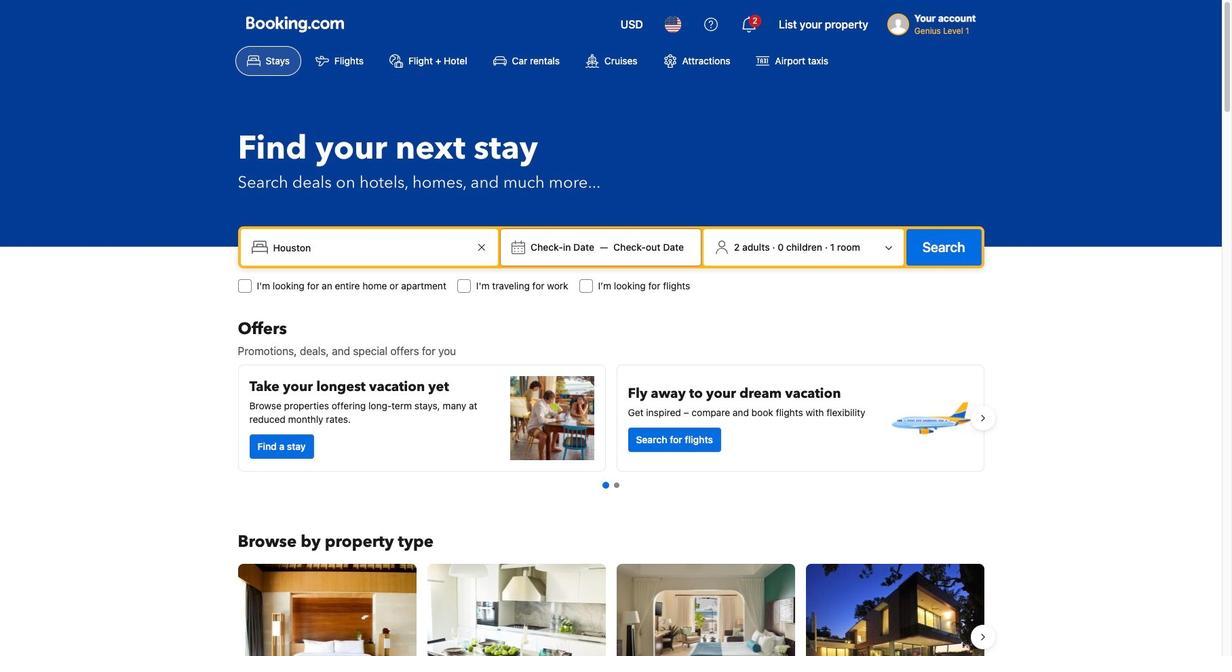 Task type: locate. For each thing, give the bounding box(es) containing it.
region
[[227, 360, 995, 478], [227, 559, 995, 657]]

main content
[[227, 319, 995, 657]]

0 vertical spatial region
[[227, 360, 995, 478]]

progress bar
[[602, 483, 619, 489]]

fly away to your dream vacation image
[[889, 377, 973, 461]]

1 vertical spatial region
[[227, 559, 995, 657]]



Task type: describe. For each thing, give the bounding box(es) containing it.
booking.com image
[[246, 16, 344, 33]]

1 region from the top
[[227, 360, 995, 478]]

take your longest vacation yet image
[[510, 377, 594, 461]]

your account menu your account genius level 1 element
[[888, 6, 982, 37]]

2 region from the top
[[227, 559, 995, 657]]

Where are you going? field
[[268, 236, 474, 260]]



Task type: vqa. For each thing, say whether or not it's contained in the screenshot.
Is there a spa? button
no



